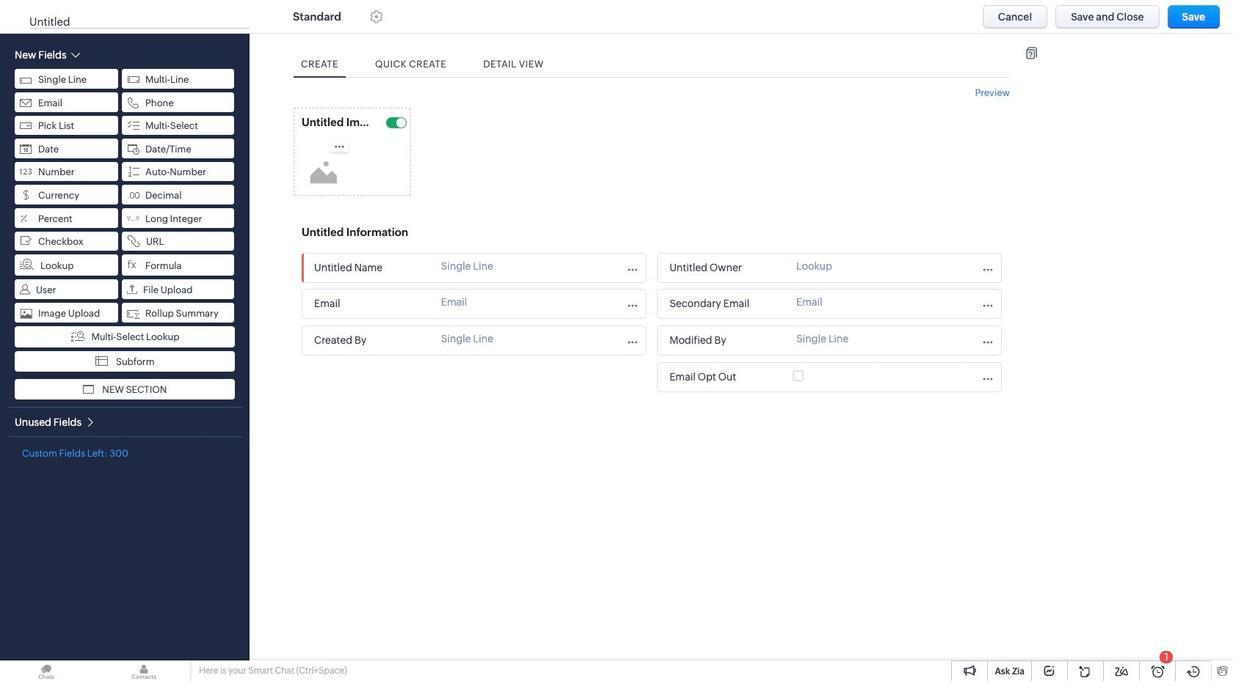 Task type: vqa. For each thing, say whether or not it's contained in the screenshot.
Contacts 'image'
yes



Task type: locate. For each thing, give the bounding box(es) containing it.
contacts image
[[98, 661, 190, 682]]

None text field
[[298, 112, 371, 132], [298, 222, 445, 242], [310, 331, 430, 351], [665, 331, 785, 351], [665, 368, 761, 388], [298, 112, 371, 132], [298, 222, 445, 242], [310, 331, 430, 351], [665, 331, 785, 351], [665, 368, 761, 388]]

None button
[[983, 5, 1048, 29], [1056, 5, 1160, 29], [1168, 5, 1220, 29], [983, 5, 1048, 29], [1056, 5, 1160, 29], [1168, 5, 1220, 29]]

None text field
[[310, 258, 430, 278], [665, 258, 785, 278], [310, 294, 430, 314], [665, 294, 785, 314], [310, 258, 430, 278], [665, 258, 785, 278], [310, 294, 430, 314], [665, 294, 785, 314]]



Task type: describe. For each thing, give the bounding box(es) containing it.
chats image
[[0, 661, 92, 682]]



